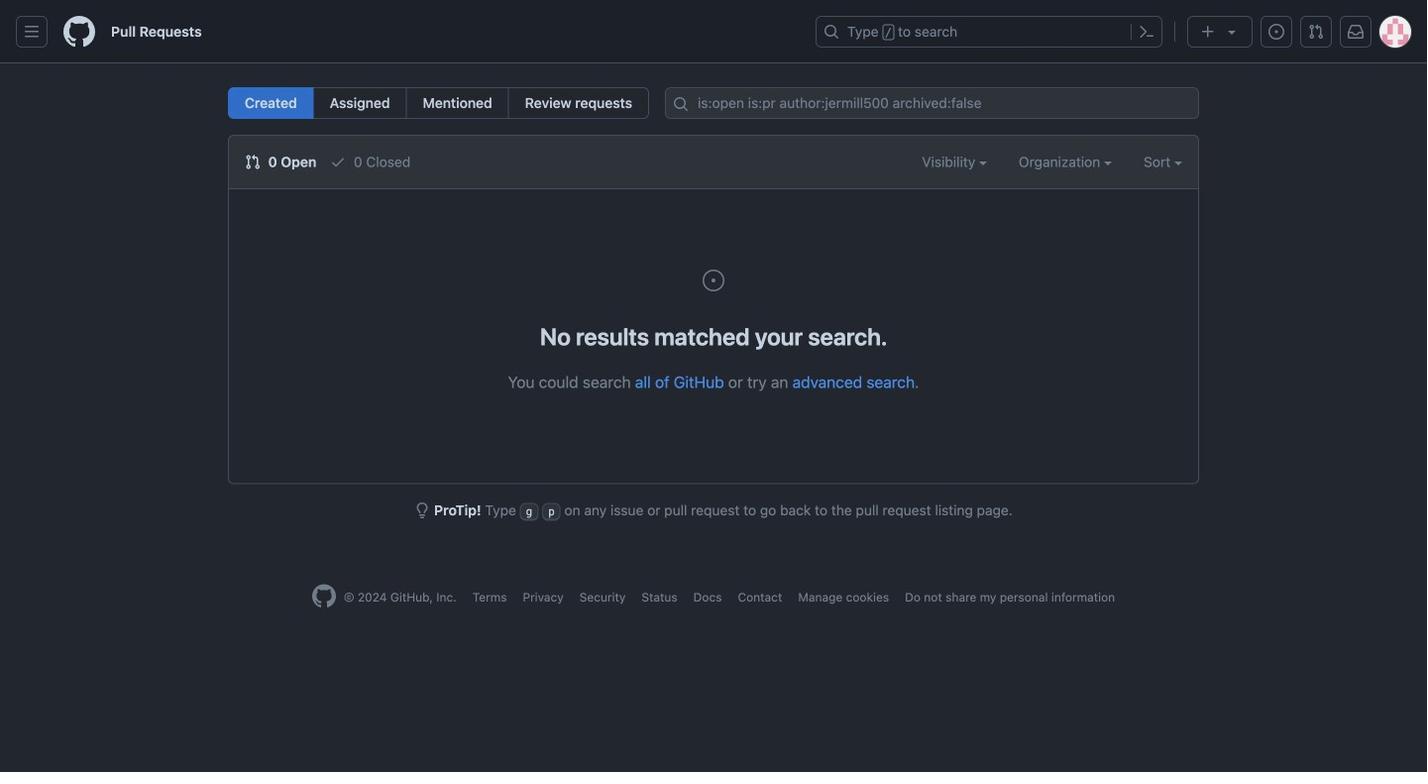 Task type: locate. For each thing, give the bounding box(es) containing it.
0 horizontal spatial git pull request image
[[245, 154, 261, 170]]

homepage image
[[312, 584, 336, 608]]

git pull request image left notifications image
[[1308, 24, 1324, 40]]

Issues search field
[[665, 87, 1199, 119]]

1 horizontal spatial git pull request image
[[1308, 24, 1324, 40]]

plus image
[[1200, 24, 1216, 40]]

1 vertical spatial git pull request image
[[245, 154, 261, 170]]

Search all issues text field
[[665, 87, 1199, 119]]

notifications image
[[1348, 24, 1364, 40]]

issue opened image
[[702, 269, 726, 292]]

git pull request image
[[1308, 24, 1324, 40], [245, 154, 261, 170]]

git pull request image left check 'image'
[[245, 154, 261, 170]]



Task type: describe. For each thing, give the bounding box(es) containing it.
check image
[[330, 154, 346, 170]]

issue opened image
[[1269, 24, 1285, 40]]

command palette image
[[1139, 24, 1155, 40]]

homepage image
[[63, 16, 95, 48]]

triangle down image
[[1224, 24, 1240, 40]]

pull requests element
[[228, 87, 649, 119]]

light bulb image
[[415, 503, 430, 518]]

search image
[[673, 96, 689, 112]]

0 vertical spatial git pull request image
[[1308, 24, 1324, 40]]



Task type: vqa. For each thing, say whether or not it's contained in the screenshot.
Search all issues TEXT FIELD
yes



